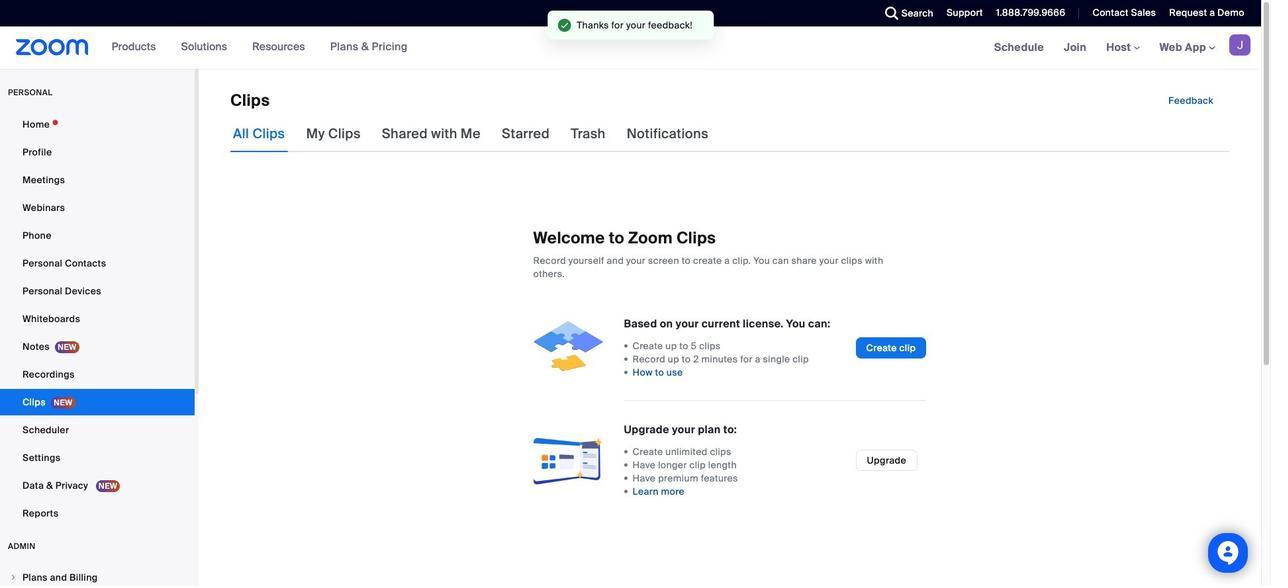 Task type: locate. For each thing, give the bounding box(es) containing it.
tab
[[230, 115, 288, 152], [304, 115, 363, 152], [379, 115, 483, 152], [499, 115, 552, 152], [568, 115, 608, 152]]

meetings navigation
[[984, 26, 1261, 70]]

product information navigation
[[102, 26, 418, 69]]

success image
[[558, 19, 572, 32]]

5 tab from the left
[[568, 115, 608, 152]]

4 tab from the left
[[499, 115, 552, 152]]

menu item
[[0, 565, 195, 587]]

banner
[[0, 26, 1261, 70]]

3 tab from the left
[[379, 115, 483, 152]]

application
[[199, 90, 1261, 115]]

profile picture image
[[1230, 34, 1251, 56]]

tabs of clips tab list
[[230, 115, 711, 152]]

1 tab from the left
[[230, 115, 288, 152]]



Task type: vqa. For each thing, say whether or not it's contained in the screenshot.
banner
yes



Task type: describe. For each thing, give the bounding box(es) containing it.
personal menu menu
[[0, 111, 195, 528]]

2 tab from the left
[[304, 115, 363, 152]]

right image
[[9, 574, 17, 582]]

zoom logo image
[[16, 39, 88, 56]]



